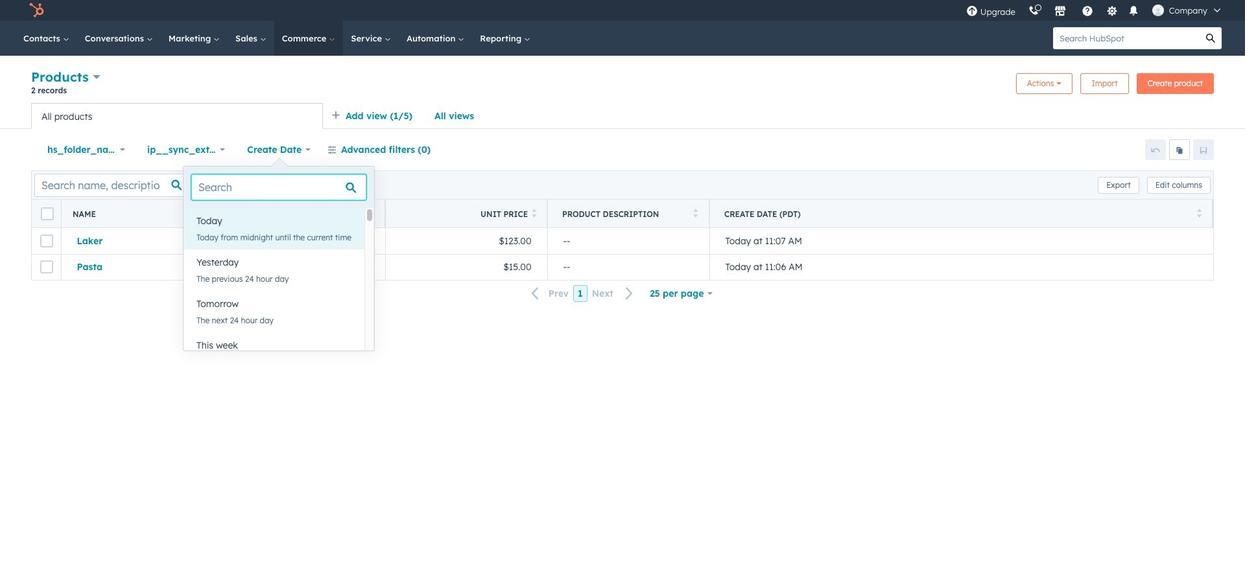 Task type: vqa. For each thing, say whether or not it's contained in the screenshot.
the left Press to sort. image
yes



Task type: locate. For each thing, give the bounding box(es) containing it.
marketplaces image
[[1054, 6, 1066, 18]]

list box
[[184, 208, 374, 374]]

Search HubSpot search field
[[1053, 27, 1200, 49]]

press to sort. image for second press to sort. element
[[369, 209, 374, 218]]

2 press to sort. image from the left
[[369, 209, 374, 218]]

pagination navigation
[[524, 285, 641, 303]]

1 press to sort. image from the left
[[207, 209, 211, 218]]

4 press to sort. image from the left
[[693, 209, 698, 218]]

press to sort. element
[[207, 209, 211, 220], [369, 209, 374, 220], [532, 209, 537, 220], [693, 209, 698, 220], [1197, 209, 1202, 220]]

2 press to sort. element from the left
[[369, 209, 374, 220]]

1 press to sort. element from the left
[[207, 209, 211, 220]]

press to sort. image
[[207, 209, 211, 218], [369, 209, 374, 218], [532, 209, 537, 218], [693, 209, 698, 218]]

press to sort. image
[[1197, 209, 1202, 218]]

menu
[[960, 0, 1230, 21]]

press to sort. image for first press to sort. element from left
[[207, 209, 211, 218]]

3 press to sort. image from the left
[[532, 209, 537, 218]]

banner
[[31, 67, 1214, 103]]



Task type: describe. For each thing, give the bounding box(es) containing it.
press to sort. image for second press to sort. element from the right
[[693, 209, 698, 218]]

3 press to sort. element from the left
[[532, 209, 537, 220]]

4 press to sort. element from the left
[[693, 209, 698, 220]]

press to sort. image for 3rd press to sort. element from the right
[[532, 209, 537, 218]]

Search name, description, or SKU search field
[[34, 174, 192, 197]]

5 press to sort. element from the left
[[1197, 209, 1202, 220]]

jacob simon image
[[1152, 5, 1164, 16]]

Search search field
[[191, 174, 367, 200]]



